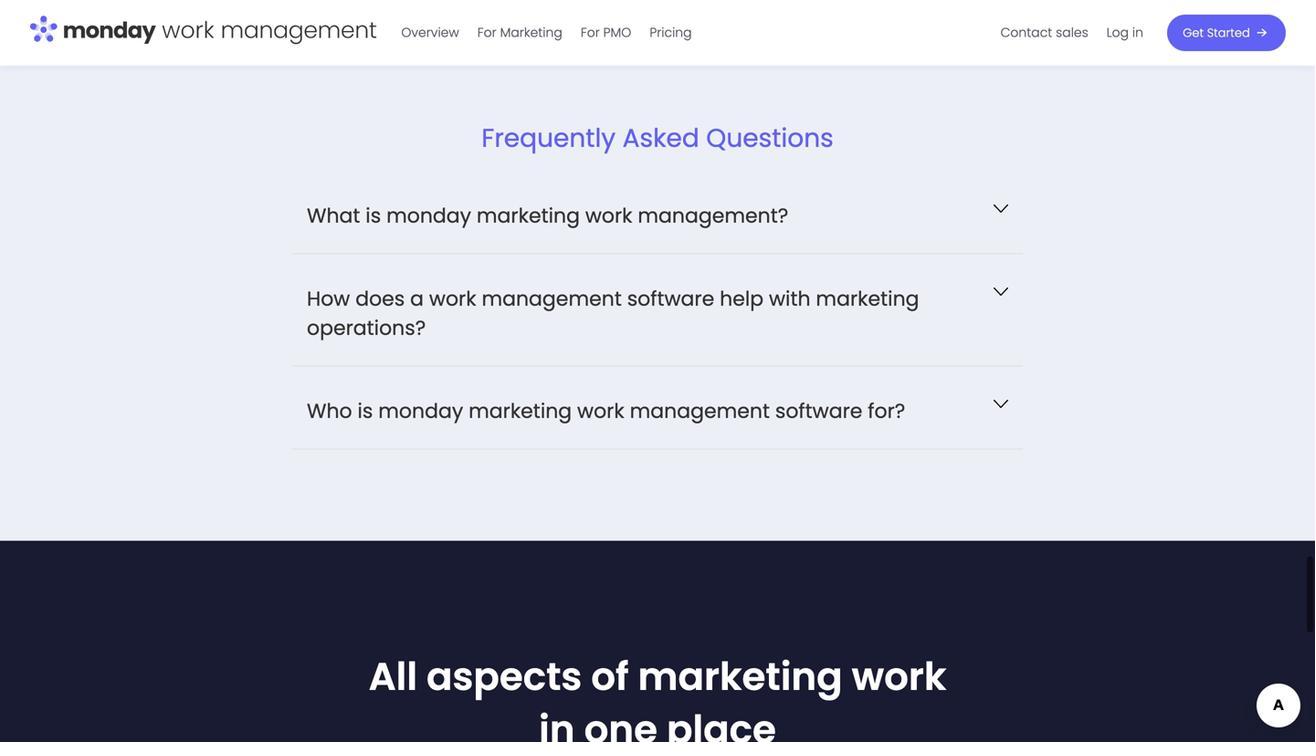 Task type: vqa. For each thing, say whether or not it's contained in the screenshot.
left MINS
no



Task type: locate. For each thing, give the bounding box(es) containing it.
monday
[[386, 202, 471, 230], [378, 398, 463, 425]]

what
[[307, 202, 360, 230]]

who is monday marketing work management software for?
[[307, 398, 906, 425]]

1 vertical spatial monday
[[378, 398, 463, 425]]

0 vertical spatial software
[[627, 285, 715, 313]]

marketing
[[477, 202, 580, 230], [816, 285, 919, 313], [469, 398, 572, 425], [638, 651, 843, 704]]

1 horizontal spatial software
[[775, 398, 863, 425]]

asked
[[623, 120, 700, 156]]

is right the what
[[366, 202, 381, 230]]

software
[[627, 285, 715, 313], [775, 398, 863, 425]]

0 horizontal spatial software
[[627, 285, 715, 313]]

for pmo
[[581, 24, 632, 42]]

who
[[307, 398, 352, 425]]

marketing
[[500, 24, 563, 42]]

1 vertical spatial software
[[775, 398, 863, 425]]

2 for from the left
[[581, 24, 600, 42]]

how does a work management software help with marketing operations? button
[[292, 255, 1023, 366]]

for
[[478, 24, 497, 42], [581, 24, 600, 42]]

how does a work management software help with marketing operations?
[[307, 285, 919, 342]]

get started button
[[1167, 15, 1286, 51]]

monday up a in the left of the page
[[386, 202, 471, 230]]

software left the help
[[627, 285, 715, 313]]

1 vertical spatial management
[[630, 398, 770, 425]]

is inside dropdown button
[[358, 398, 373, 425]]

monday inside "who is monday marketing work management software for?" dropdown button
[[378, 398, 463, 425]]

marketing for what is monday marketing work management?
[[477, 202, 580, 230]]

all aspects of marketing work
[[369, 651, 947, 704]]

monday for what
[[386, 202, 471, 230]]

work inside dropdown button
[[577, 398, 625, 425]]

overview link
[[392, 18, 468, 48]]

management inside dropdown button
[[630, 398, 770, 425]]

0 vertical spatial monday
[[386, 202, 471, 230]]

pmo
[[603, 24, 632, 42]]

0 horizontal spatial management
[[482, 285, 622, 313]]

for pmo link
[[572, 18, 641, 48]]

frequently asked questions
[[482, 120, 834, 156]]

is
[[366, 202, 381, 230], [358, 398, 373, 425]]

monday inside what is monday marketing work management? dropdown button
[[386, 202, 471, 230]]

management
[[482, 285, 622, 313], [630, 398, 770, 425]]

0 vertical spatial management
[[482, 285, 622, 313]]

work for who
[[577, 398, 625, 425]]

work for all
[[852, 651, 947, 704]]

monday right who
[[378, 398, 463, 425]]

software left for?
[[775, 398, 863, 425]]

marketing inside "who is monday marketing work management software for?" dropdown button
[[469, 398, 572, 425]]

1 vertical spatial is
[[358, 398, 373, 425]]

software inside "who is monday marketing work management software for?" dropdown button
[[775, 398, 863, 425]]

list
[[992, 0, 1153, 66]]

work
[[585, 202, 633, 230], [429, 285, 476, 313], [577, 398, 625, 425], [852, 651, 947, 704]]

is right who
[[358, 398, 373, 425]]

1 horizontal spatial for
[[581, 24, 600, 42]]

is for who
[[358, 398, 373, 425]]

for left pmo
[[581, 24, 600, 42]]

1 for from the left
[[478, 24, 497, 42]]

log in
[[1107, 24, 1144, 42]]

pricing
[[650, 24, 692, 42]]

pricing link
[[641, 18, 701, 48]]

is for what
[[366, 202, 381, 230]]

for left marketing
[[478, 24, 497, 42]]

1 horizontal spatial management
[[630, 398, 770, 425]]

monday.com work management image
[[29, 12, 378, 50]]

how
[[307, 285, 350, 313]]

questions
[[706, 120, 834, 156]]

0 horizontal spatial for
[[478, 24, 497, 42]]

contact sales
[[1001, 24, 1089, 42]]

marketing inside what is monday marketing work management? dropdown button
[[477, 202, 580, 230]]

0 vertical spatial is
[[366, 202, 381, 230]]

software inside how does a work management software help with marketing operations?
[[627, 285, 715, 313]]

log
[[1107, 24, 1129, 42]]

is inside dropdown button
[[366, 202, 381, 230]]

help
[[720, 285, 764, 313]]

management?
[[638, 202, 789, 230]]



Task type: describe. For each thing, give the bounding box(es) containing it.
log in link
[[1098, 18, 1153, 48]]

who is monday marketing work management software for? button
[[292, 367, 1023, 449]]

for for for pmo
[[581, 24, 600, 42]]

started
[[1207, 25, 1250, 41]]

overview
[[401, 24, 459, 42]]

for?
[[868, 398, 906, 425]]

in
[[1133, 24, 1144, 42]]

list containing contact sales
[[992, 0, 1153, 66]]

marketing for all aspects of marketing work
[[638, 651, 843, 704]]

main element
[[392, 0, 1286, 66]]

contact
[[1001, 24, 1053, 42]]

aspects
[[427, 651, 582, 704]]

get started
[[1183, 25, 1250, 41]]

does
[[356, 285, 405, 313]]

for marketing link
[[468, 18, 572, 48]]

marketing for who is monday marketing work management software for?
[[469, 398, 572, 425]]

get
[[1183, 25, 1204, 41]]

management inside how does a work management software help with marketing operations?
[[482, 285, 622, 313]]

work for what
[[585, 202, 633, 230]]

all
[[369, 651, 418, 704]]

with
[[769, 285, 811, 313]]

for for for marketing
[[478, 24, 497, 42]]

what is monday marketing work management? button
[[292, 171, 1023, 254]]

marketing inside how does a work management software help with marketing operations?
[[816, 285, 919, 313]]

contact sales link
[[992, 18, 1098, 48]]

a
[[410, 285, 424, 313]]

for marketing
[[478, 24, 563, 42]]

sales
[[1056, 24, 1089, 42]]

frequently
[[482, 120, 616, 156]]

of
[[591, 651, 629, 704]]

what is monday marketing work management?
[[307, 202, 789, 230]]

operations?
[[307, 314, 426, 342]]

work inside how does a work management software help with marketing operations?
[[429, 285, 476, 313]]

monday for who
[[378, 398, 463, 425]]



